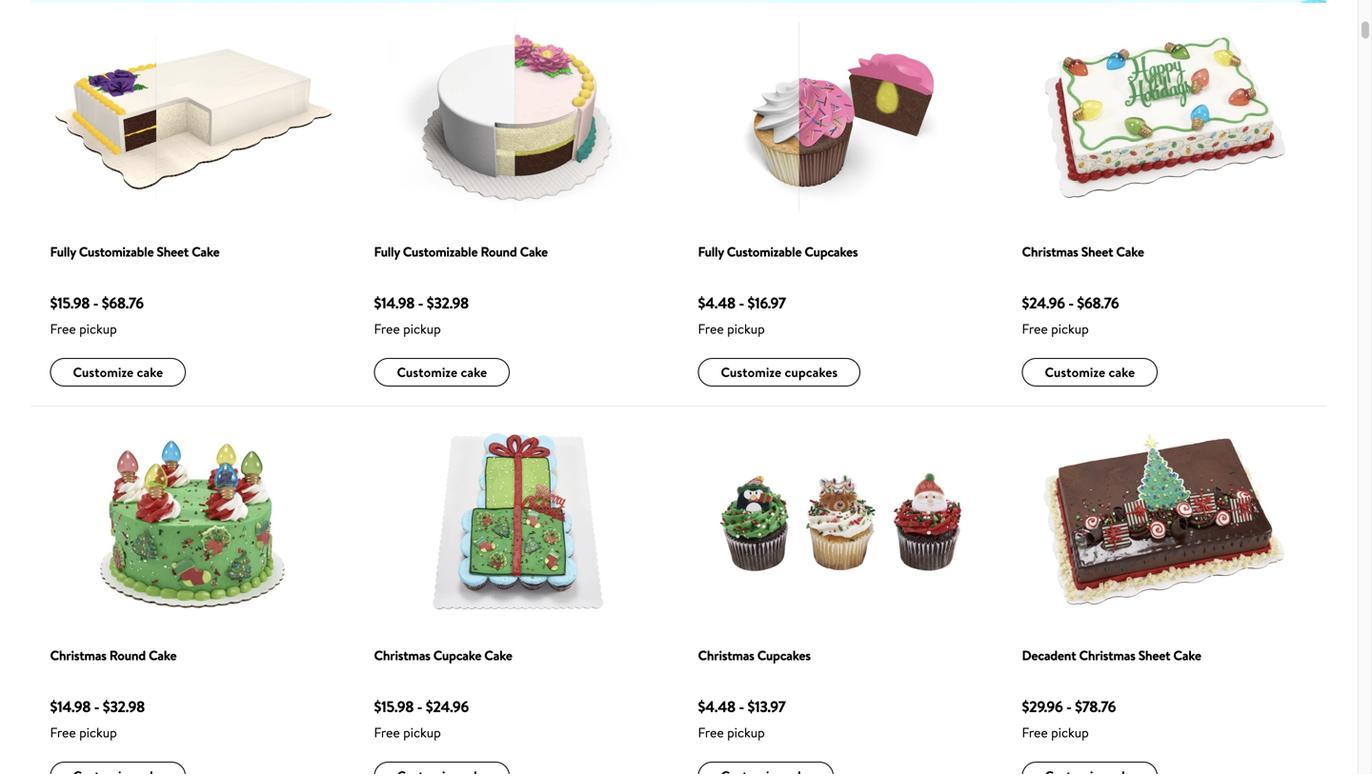 Task type: locate. For each thing, give the bounding box(es) containing it.
0 vertical spatial $4.48
[[698, 293, 735, 313]]

pickup inside '$4.48 - $16.97 free pickup'
[[727, 320, 765, 338]]

round
[[481, 243, 517, 261], [109, 647, 146, 665]]

1 horizontal spatial $32.98
[[427, 293, 469, 313]]

2 horizontal spatial customizable
[[727, 243, 802, 261]]

3 customize from the left
[[721, 363, 781, 382]]

0 horizontal spatial $68.76
[[102, 293, 144, 313]]

pickup down the $24.96 - $68.76 'element' on the top right of page
[[1051, 320, 1089, 338]]

$4.48 inside '$4.48 - $16.97 free pickup'
[[698, 293, 735, 313]]

decadent christmas sheet cake image
[[1022, 426, 1308, 617]]

pickup for fully customizable cupcakes
[[727, 320, 765, 338]]

free inside $15.98 - $68.76 free pickup
[[50, 320, 76, 338]]

$15.98 inside $15.98 - $68.76 free pickup
[[50, 293, 90, 313]]

1 horizontal spatial sheet
[[1081, 243, 1113, 261]]

$4.48 - $16.97 element
[[698, 292, 861, 314]]

cupcakes up $4.48 - $16.97 element
[[805, 243, 858, 261]]

$4.48 for $4.48 - $13.97
[[698, 697, 735, 718]]

- down fully customizable sheet cake
[[93, 293, 98, 313]]

1 horizontal spatial round
[[481, 243, 517, 261]]

cupcakes
[[805, 243, 858, 261], [757, 647, 811, 665]]

1 fully from the left
[[50, 243, 76, 261]]

free for christmas sheet cake
[[1022, 320, 1048, 338]]

christmas cupcake cake
[[374, 647, 512, 665]]

- left $16.97
[[739, 293, 744, 313]]

pickup inside $15.98 - $24.96 free pickup
[[403, 724, 441, 742]]

pickup for christmas cupcakes
[[727, 724, 765, 742]]

$29.96 - $78.76 free pickup
[[1022, 697, 1116, 742]]

customize for $15.98
[[73, 363, 134, 382]]

pickup inside $24.96 - $68.76 free pickup
[[1051, 320, 1089, 338]]

sheet
[[157, 243, 189, 261], [1081, 243, 1113, 261], [1138, 647, 1170, 665]]

1 vertical spatial round
[[109, 647, 146, 665]]

1 horizontal spatial $14.98 - $32.98 element
[[374, 292, 548, 314]]

pickup down "christmas round cake"
[[79, 724, 117, 742]]

$24.96 - $68.76 free pickup
[[1022, 293, 1119, 338]]

pickup down $4.48 - $13.97 element
[[727, 724, 765, 742]]

0 horizontal spatial $14.98
[[50, 697, 91, 718]]

$68.76 inside $15.98 - $68.76 free pickup
[[102, 293, 144, 313]]

$14.98 down fully customizable round cake
[[374, 293, 415, 313]]

$32.98 down fully customizable round cake
[[427, 293, 469, 313]]

0 vertical spatial $14.98 - $32.98 element
[[374, 292, 548, 314]]

christmas round cake
[[50, 647, 177, 665]]

christmas for $15.98
[[374, 647, 430, 665]]

fully customizable sheet cake image
[[50, 28, 336, 206]]

$15.98 - $24.96 element
[[374, 696, 512, 718]]

2 horizontal spatial sheet
[[1138, 647, 1170, 665]]

3 customizable from the left
[[727, 243, 802, 261]]

1 $68.76 from the left
[[102, 293, 144, 313]]

1 customize cake from the left
[[73, 363, 163, 382]]

3 customize cake from the left
[[1045, 363, 1135, 382]]

- down christmas cupcake cake
[[417, 697, 422, 718]]

- for christmas sheet cake
[[1068, 293, 1074, 313]]

free for christmas cupcakes
[[698, 724, 724, 742]]

2 customize cake from the left
[[397, 363, 487, 382]]

1 customizable from the left
[[79, 243, 154, 261]]

- for fully customizable sheet cake
[[93, 293, 98, 313]]

fully customizable cupcakes
[[698, 243, 858, 261]]

0 horizontal spatial $32.98
[[103, 697, 145, 718]]

0 horizontal spatial $15.98
[[50, 293, 90, 313]]

1 customize from the left
[[73, 363, 134, 382]]

$32.98 down "christmas round cake"
[[103, 697, 145, 718]]

$15.98 down christmas cupcake cake
[[374, 697, 414, 718]]

- for fully customizable cupcakes
[[739, 293, 744, 313]]

christmas sheet cake
[[1022, 243, 1144, 261]]

1 horizontal spatial $24.96
[[1022, 293, 1065, 313]]

customize cake
[[73, 363, 163, 382], [397, 363, 487, 382], [1045, 363, 1135, 382]]

free inside $24.96 - $68.76 free pickup
[[1022, 320, 1048, 338]]

pickup down $16.97
[[727, 320, 765, 338]]

pickup inside $4.48 - $13.97 free pickup
[[727, 724, 765, 742]]

1 horizontal spatial customizable
[[403, 243, 478, 261]]

- inside '$4.48 - $16.97 free pickup'
[[739, 293, 744, 313]]

1 horizontal spatial fully
[[374, 243, 400, 261]]

$32.98
[[427, 293, 469, 313], [103, 697, 145, 718]]

$14.98 - $32.98 free pickup down "christmas round cake"
[[50, 697, 145, 742]]

0 vertical spatial $32.98
[[427, 293, 469, 313]]

1 vertical spatial $24.96
[[426, 697, 469, 718]]

- for christmas round cake
[[94, 697, 99, 718]]

- inside $4.48 - $13.97 free pickup
[[739, 697, 744, 718]]

0 horizontal spatial customize cake
[[73, 363, 163, 382]]

fully customizable round cake image
[[374, 22, 660, 212]]

$4.48 left $13.97
[[698, 697, 735, 718]]

pickup for christmas cupcake cake
[[403, 724, 441, 742]]

$14.98 - $32.98 element
[[374, 292, 548, 314], [50, 696, 186, 718]]

1 vertical spatial $14.98 - $32.98 element
[[50, 696, 186, 718]]

pickup down $15.98 - $68.76 element
[[79, 320, 117, 338]]

free inside '$4.48 - $16.97 free pickup'
[[698, 320, 724, 338]]

1 $4.48 from the top
[[698, 293, 735, 313]]

free
[[50, 320, 76, 338], [374, 320, 400, 338], [698, 320, 724, 338], [1022, 320, 1048, 338], [50, 724, 76, 742], [374, 724, 400, 742], [698, 724, 724, 742], [1022, 724, 1048, 742]]

0 horizontal spatial $14.98 - $32.98 element
[[50, 696, 186, 718]]

0 horizontal spatial cake
[[137, 363, 163, 382]]

fully for $15.98 - $68.76
[[50, 243, 76, 261]]

sheet up the $24.96 - $68.76 'element' on the top right of page
[[1081, 243, 1113, 261]]

1 vertical spatial cupcakes
[[757, 647, 811, 665]]

- down "christmas round cake"
[[94, 697, 99, 718]]

cake
[[137, 363, 163, 382], [461, 363, 487, 382], [1109, 363, 1135, 382]]

- down christmas sheet cake
[[1068, 293, 1074, 313]]

0 vertical spatial $14.98
[[374, 293, 415, 313]]

$68.76 for $24.96 - $68.76
[[1077, 293, 1119, 313]]

1 horizontal spatial $14.98
[[374, 293, 415, 313]]

$24.96 down christmas cupcake cake
[[426, 697, 469, 718]]

customize
[[73, 363, 134, 382], [397, 363, 458, 382], [721, 363, 781, 382], [1045, 363, 1105, 382]]

- inside $29.96 - $78.76 free pickup
[[1066, 697, 1072, 718]]

free inside $15.98 - $24.96 free pickup
[[374, 724, 400, 742]]

sheet up $29.96 - $78.76 "element"
[[1138, 647, 1170, 665]]

- inside $15.98 - $68.76 free pickup
[[93, 293, 98, 313]]

$14.98 - $32.98 free pickup
[[374, 293, 469, 338], [50, 697, 145, 742]]

christmas
[[1022, 243, 1078, 261], [50, 647, 106, 665], [374, 647, 430, 665], [698, 647, 754, 665], [1079, 647, 1135, 665]]

$14.98 down "christmas round cake"
[[50, 697, 91, 718]]

$32.98 for customizable
[[427, 293, 469, 313]]

0 horizontal spatial $14.98 - $32.98 free pickup
[[50, 697, 145, 742]]

pickup inside $29.96 - $78.76 free pickup
[[1051, 724, 1089, 742]]

1 horizontal spatial $15.98
[[374, 697, 414, 718]]

- left $13.97
[[739, 697, 744, 718]]

pickup inside $15.98 - $68.76 free pickup
[[79, 320, 117, 338]]

1 cake from the left
[[137, 363, 163, 382]]

0 vertical spatial cupcakes
[[805, 243, 858, 261]]

2 fully from the left
[[374, 243, 400, 261]]

- inside $15.98 - $24.96 free pickup
[[417, 697, 422, 718]]

cupcakes
[[785, 363, 838, 382]]

2 horizontal spatial cake
[[1109, 363, 1135, 382]]

1 vertical spatial $4.48
[[698, 697, 735, 718]]

fully
[[50, 243, 76, 261], [374, 243, 400, 261], [698, 243, 724, 261]]

$68.76 down christmas sheet cake
[[1077, 293, 1119, 313]]

0 horizontal spatial fully
[[50, 243, 76, 261]]

pickup down $15.98 - $24.96 element
[[403, 724, 441, 742]]

$24.96 down christmas sheet cake
[[1022, 293, 1065, 313]]

0 horizontal spatial round
[[109, 647, 146, 665]]

-
[[93, 293, 98, 313], [418, 293, 423, 313], [739, 293, 744, 313], [1068, 293, 1074, 313], [94, 697, 99, 718], [417, 697, 422, 718], [739, 697, 744, 718], [1066, 697, 1072, 718]]

pickup down fully customizable round cake
[[403, 320, 441, 338]]

1 horizontal spatial $68.76
[[1077, 293, 1119, 313]]

2 horizontal spatial customize cake
[[1045, 363, 1135, 382]]

1 vertical spatial $32.98
[[103, 697, 145, 718]]

0 horizontal spatial customizable
[[79, 243, 154, 261]]

$15.98 down fully customizable sheet cake
[[50, 293, 90, 313]]

$15.98
[[50, 293, 90, 313], [374, 697, 414, 718]]

free inside $29.96 - $78.76 free pickup
[[1022, 724, 1048, 742]]

1 vertical spatial $15.98
[[374, 697, 414, 718]]

0 vertical spatial $24.96
[[1022, 293, 1065, 313]]

- right $29.96
[[1066, 697, 1072, 718]]

fully for $4.48 - $16.97
[[698, 243, 724, 261]]

2 $4.48 from the top
[[698, 697, 735, 718]]

0 vertical spatial $15.98
[[50, 293, 90, 313]]

1 horizontal spatial customize cake
[[397, 363, 487, 382]]

3 fully from the left
[[698, 243, 724, 261]]

$68.76 inside $24.96 - $68.76 free pickup
[[1077, 293, 1119, 313]]

- down fully customizable round cake
[[418, 293, 423, 313]]

cake for $15.98 - $68.76
[[137, 363, 163, 382]]

customize cake for $24.96
[[1045, 363, 1135, 382]]

customizable for $68.76
[[79, 243, 154, 261]]

$32.98 for round
[[103, 697, 145, 718]]

0 horizontal spatial sheet
[[157, 243, 189, 261]]

0 vertical spatial round
[[481, 243, 517, 261]]

free inside $4.48 - $13.97 free pickup
[[698, 724, 724, 742]]

$14.98 - $32.98 element for round
[[50, 696, 186, 718]]

2 cake from the left
[[461, 363, 487, 382]]

sheet for $15.98 - $68.76
[[157, 243, 189, 261]]

- inside $24.96 - $68.76 free pickup
[[1068, 293, 1074, 313]]

$29.96 - $78.76 element
[[1022, 696, 1201, 718]]

$68.76
[[102, 293, 144, 313], [1077, 293, 1119, 313]]

$4.48 left $16.97
[[698, 293, 735, 313]]

0 horizontal spatial $24.96
[[426, 697, 469, 718]]

fully customizable sheet cake
[[50, 243, 220, 261]]

2 customize from the left
[[397, 363, 458, 382]]

$24.96
[[1022, 293, 1065, 313], [426, 697, 469, 718]]

2 $68.76 from the left
[[1077, 293, 1119, 313]]

$14.98 - $32.98 free pickup down fully customizable round cake
[[374, 293, 469, 338]]

4 customize from the left
[[1045, 363, 1105, 382]]

$78.76
[[1075, 697, 1116, 718]]

pickup for fully customizable sheet cake
[[79, 320, 117, 338]]

$14.98
[[374, 293, 415, 313], [50, 697, 91, 718]]

pickup for fully customizable round cake
[[403, 320, 441, 338]]

1 horizontal spatial $14.98 - $32.98 free pickup
[[374, 293, 469, 338]]

1 horizontal spatial cake
[[461, 363, 487, 382]]

cake
[[192, 243, 220, 261], [520, 243, 548, 261], [1116, 243, 1144, 261], [149, 647, 177, 665], [484, 647, 512, 665], [1173, 647, 1201, 665]]

cupcakes up $13.97
[[757, 647, 811, 665]]

customizable for $32.98
[[403, 243, 478, 261]]

pickup for christmas sheet cake
[[1051, 320, 1089, 338]]

$68.76 down fully customizable sheet cake
[[102, 293, 144, 313]]

pickup down $78.76
[[1051, 724, 1089, 742]]

christmas round cake image
[[50, 427, 336, 616]]

customize cupcakes
[[721, 363, 838, 382]]

pickup
[[79, 320, 117, 338], [403, 320, 441, 338], [727, 320, 765, 338], [1051, 320, 1089, 338], [79, 724, 117, 742], [403, 724, 441, 742], [727, 724, 765, 742], [1051, 724, 1089, 742]]

customizable
[[79, 243, 154, 261], [403, 243, 478, 261], [727, 243, 802, 261]]

$4.48
[[698, 293, 735, 313], [698, 697, 735, 718]]

customize for $24.96
[[1045, 363, 1105, 382]]

- for christmas cupcake cake
[[417, 697, 422, 718]]

$24.96 - $68.76 element
[[1022, 292, 1158, 314]]

1 vertical spatial $14.98
[[50, 697, 91, 718]]

3 cake from the left
[[1109, 363, 1135, 382]]

$15.98 inside $15.98 - $24.96 free pickup
[[374, 697, 414, 718]]

cake for $14.98 - $32.98
[[461, 363, 487, 382]]

$14.98 - $32.98 element down "christmas round cake"
[[50, 696, 186, 718]]

- for fully customizable round cake
[[418, 293, 423, 313]]

0 vertical spatial $14.98 - $32.98 free pickup
[[374, 293, 469, 338]]

2 customizable from the left
[[403, 243, 478, 261]]

$4.48 inside $4.48 - $13.97 free pickup
[[698, 697, 735, 718]]

$14.98 - $32.98 element down fully customizable round cake
[[374, 292, 548, 314]]

sheet up $15.98 - $68.76 element
[[157, 243, 189, 261]]

1 vertical spatial $14.98 - $32.98 free pickup
[[50, 697, 145, 742]]

2 horizontal spatial fully
[[698, 243, 724, 261]]



Task type: vqa. For each thing, say whether or not it's contained in the screenshot.
right Customize cake
yes



Task type: describe. For each thing, give the bounding box(es) containing it.
$4.48 - $13.97 element
[[698, 696, 834, 718]]

christmas for $24.96
[[1022, 243, 1078, 261]]

free for christmas round cake
[[50, 724, 76, 742]]

customize for $4.48
[[721, 363, 781, 382]]

$24.96 inside $24.96 - $68.76 free pickup
[[1022, 293, 1065, 313]]

$14.98 - $32.98 free pickup for round
[[50, 697, 145, 742]]

$13.97
[[748, 697, 786, 718]]

- for christmas cupcakes
[[739, 697, 744, 718]]

$14.98 - $32.98 element for customizable
[[374, 292, 548, 314]]

christmas sheet cake image
[[1022, 22, 1308, 212]]

fully customizable cupcakes image
[[698, 22, 984, 212]]

free for fully customizable cupcakes
[[698, 320, 724, 338]]

cake for $24.96 - $68.76
[[1109, 363, 1135, 382]]

sheet for $29.96 - $78.76
[[1138, 647, 1170, 665]]

$24.96 inside $15.98 - $24.96 free pickup
[[426, 697, 469, 718]]

$15.98 - $68.76 free pickup
[[50, 293, 144, 338]]

christmas for $4.48
[[698, 647, 754, 665]]

$14.98 for fully
[[374, 293, 415, 313]]

customize cake for $15.98
[[73, 363, 163, 382]]

$4.48 - $16.97 free pickup
[[698, 293, 786, 338]]

fully customizable round cake
[[374, 243, 548, 261]]

$68.76 for $15.98 - $68.76
[[102, 293, 144, 313]]

christmas cupcake cake image
[[374, 426, 660, 617]]

$29.96
[[1022, 697, 1063, 718]]

decadent christmas sheet cake
[[1022, 647, 1201, 665]]

free for fully customizable sheet cake
[[50, 320, 76, 338]]

customize cake for $14.98
[[397, 363, 487, 382]]

- for decadent christmas sheet cake
[[1066, 697, 1072, 718]]

$15.98 for $15.98 - $24.96
[[374, 697, 414, 718]]

fully for $14.98 - $32.98
[[374, 243, 400, 261]]

decadent
[[1022, 647, 1076, 665]]

$15.98 - $68.76 element
[[50, 292, 220, 314]]

$4.48 - $13.97 free pickup
[[698, 697, 786, 742]]

pickup for christmas round cake
[[79, 724, 117, 742]]

$14.98 for christmas
[[50, 697, 91, 718]]

cupcake
[[433, 647, 481, 665]]

$15.98 - $24.96 free pickup
[[374, 697, 469, 742]]

$14.98 - $32.98 free pickup for customizable
[[374, 293, 469, 338]]

free for fully customizable round cake
[[374, 320, 400, 338]]

customizable for $16.97
[[727, 243, 802, 261]]

$4.48 for $4.48 - $16.97
[[698, 293, 735, 313]]

christmas cupcakes
[[698, 647, 811, 665]]

$16.97
[[748, 293, 786, 313]]

pickup for decadent christmas sheet cake
[[1051, 724, 1089, 742]]

christmas for $14.98
[[50, 647, 106, 665]]

christmas cupcakes image
[[698, 426, 984, 617]]

customize for $14.98
[[397, 363, 458, 382]]

free for christmas cupcake cake
[[374, 724, 400, 742]]

$15.98 for $15.98 - $68.76
[[50, 293, 90, 313]]

free for decadent christmas sheet cake
[[1022, 724, 1048, 742]]



